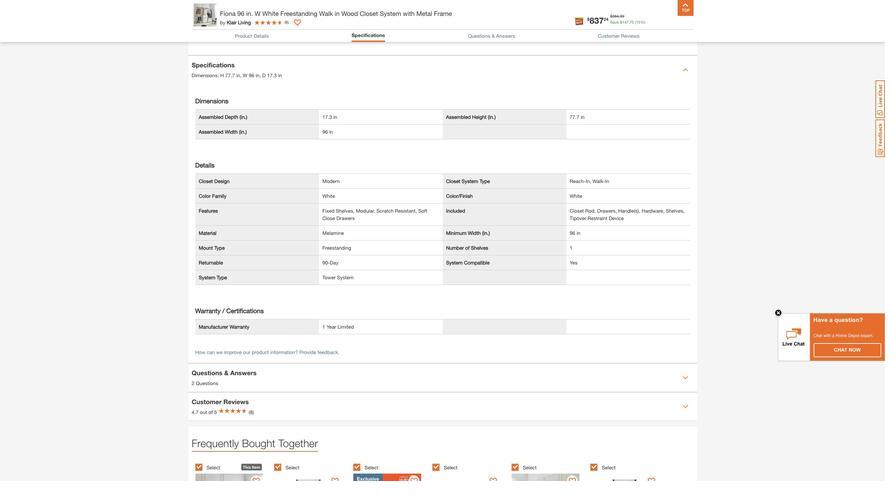 Task type: describe. For each thing, give the bounding box(es) containing it.
question?
[[834, 317, 863, 324]]

shelves, inside the closet rod, drawers, handle(s), hardware, shelves, tipover restraint device
[[666, 208, 685, 214]]

select for the 5 / 6 group
[[523, 465, 537, 471]]

minimum
[[446, 230, 467, 236]]

feedback.
[[318, 350, 339, 356]]

device
[[609, 215, 624, 221]]

select for 2 / 6 group at bottom left
[[286, 465, 299, 471]]

(in.) for minimum width (in.)
[[482, 230, 490, 236]]

system down "returnable"
[[199, 275, 215, 281]]

klair
[[227, 19, 237, 25]]

answers for questions & answers 2 questions
[[230, 370, 257, 377]]

w inside specifications dimensions: h 77.7 in , w 96 in , d 17.3 in
[[243, 72, 247, 78]]

metal
[[416, 10, 432, 17]]

0 vertical spatial of
[[465, 245, 470, 251]]

dimensions
[[195, 97, 228, 105]]

drawers,
[[597, 208, 617, 214]]

mount type
[[199, 245, 225, 251]]

product
[[235, 33, 252, 39]]

system down number
[[446, 260, 463, 266]]

number of shelves
[[446, 245, 488, 251]]

type for tower system
[[217, 275, 227, 281]]

answers for questions & answers
[[496, 33, 515, 39]]

frame
[[434, 10, 452, 17]]

can
[[207, 350, 215, 356]]

$ for 984
[[610, 14, 612, 18]]

save
[[610, 20, 619, 24]]

2
[[192, 381, 194, 387]]

( inside $ 984 . 99 save $ 147 . 75 ( 15 %)
[[635, 20, 636, 24]]

assembled for assembled width (in.)
[[199, 129, 223, 135]]

material
[[199, 230, 216, 236]]

display image inside 3 / 6 group
[[411, 479, 418, 482]]

by klair living
[[220, 19, 251, 25]]

3 / 6 group
[[353, 460, 429, 482]]

dimensions:
[[192, 72, 219, 78]]

manufacturer warranty
[[199, 324, 249, 330]]

select for "6 / 6" 'group'
[[602, 465, 616, 471]]

questions for questions & answers
[[468, 33, 490, 39]]

assembled depth (in.)
[[199, 114, 247, 120]]

color family
[[199, 193, 227, 199]]

1 horizontal spatial reviews
[[621, 33, 640, 39]]

policy
[[227, 9, 241, 15]]

96 down 17.3 in
[[322, 129, 328, 135]]

1 vertical spatial a
[[832, 334, 835, 339]]

0 horizontal spatial with
[[403, 10, 415, 17]]

living
[[238, 19, 251, 25]]

2 , from the left
[[260, 72, 261, 78]]

closet design
[[199, 178, 230, 184]]

improve
[[224, 350, 242, 356]]

1 vertical spatial of
[[208, 410, 213, 416]]

questions & answers 2 questions
[[192, 370, 257, 387]]

2 horizontal spatial $
[[620, 20, 622, 24]]

1 vertical spatial customer reviews
[[192, 399, 249, 406]]

assembled for assembled depth (in.)
[[199, 114, 223, 120]]

fiona 96 in. w white freestanding walk in wood closet system with metal frame
[[220, 10, 452, 17]]

assembled for assembled height (in.)
[[446, 114, 471, 120]]

1 vertical spatial 77.7
[[570, 114, 579, 120]]

1 for 1 year limited
[[322, 324, 325, 330]]

closet system type
[[446, 178, 490, 184]]

walk-
[[593, 178, 605, 184]]

147
[[622, 20, 629, 24]]

%)
[[640, 20, 645, 24]]

manufacturer
[[199, 324, 228, 330]]

0 horizontal spatial .
[[619, 14, 620, 18]]

caret image for answers
[[682, 375, 688, 381]]

day
[[330, 260, 338, 266]]

5
[[214, 410, 217, 416]]

chat
[[834, 348, 847, 353]]

soft
[[418, 208, 427, 214]]

(in.) for assembled height (in.)
[[488, 114, 496, 120]]

99
[[620, 14, 624, 18]]

1 / 6 group
[[195, 460, 271, 482]]

77.7 in
[[570, 114, 585, 120]]

features
[[199, 208, 218, 214]]

product
[[252, 350, 269, 356]]

90-
[[322, 260, 330, 266]]

how can we improve our product information? provide feedback.
[[195, 350, 339, 356]]

$ for 837
[[587, 16, 590, 22]]

how
[[195, 350, 205, 356]]

/
[[222, 307, 225, 315]]

year
[[327, 324, 336, 330]]

90-day
[[322, 260, 338, 266]]

chat with a home depot expert.
[[813, 334, 874, 339]]

restraint
[[588, 215, 607, 221]]

select for 4 / 6 group
[[444, 465, 458, 471]]

product details
[[235, 33, 269, 39]]

display image inside "6 / 6" 'group'
[[648, 479, 655, 482]]

system right tower
[[337, 275, 354, 281]]

1 horizontal spatial white
[[322, 193, 335, 199]]

closet for closet system type
[[446, 178, 460, 184]]

17.3 in
[[322, 114, 337, 120]]

1 vertical spatial reviews
[[223, 399, 249, 406]]

close
[[322, 215, 335, 221]]

display image inside 4 / 6 group
[[490, 479, 497, 482]]

item
[[252, 466, 260, 470]]

this item
[[243, 466, 260, 470]]

1 vertical spatial with
[[824, 334, 831, 339]]

information?
[[270, 350, 298, 356]]

system left the metal
[[380, 10, 401, 17]]

return policy link
[[211, 9, 241, 15]]

tager 60 in. indoor/outdoor matte black smart ceiling fan with remote control powered by hubspace image
[[353, 474, 421, 482]]

number
[[446, 245, 464, 251]]

color
[[199, 193, 211, 199]]

96 down tipover
[[570, 230, 575, 236]]

shelves, inside fixed shelves, modular, scratch resistant, soft close drawers
[[336, 208, 355, 214]]

now
[[849, 348, 861, 353]]

height
[[472, 114, 487, 120]]

by
[[220, 19, 225, 25]]

2 vertical spatial questions
[[196, 381, 218, 387]]

california residents
[[211, 21, 254, 27]]

provide
[[299, 350, 316, 356]]

select for 3 / 6 group
[[365, 465, 379, 471]]

product image image
[[193, 4, 216, 27]]

closet for closet design
[[199, 178, 213, 184]]

& for questions & answers 2 questions
[[224, 370, 229, 377]]

color/finish
[[446, 193, 473, 199]]

together
[[278, 438, 318, 450]]

resistant,
[[395, 208, 417, 214]]

return
[[211, 9, 226, 15]]

our
[[243, 350, 250, 356]]

(in.) for assembled depth (in.)
[[240, 114, 247, 120]]

width for assembled
[[225, 129, 238, 135]]

scratch
[[376, 208, 394, 214]]



Task type: vqa. For each thing, say whether or not it's contained in the screenshot.
Wall Art link
no



Task type: locate. For each thing, give the bounding box(es) containing it.
0 horizontal spatial warranty
[[195, 307, 221, 315]]

1 year limited
[[322, 324, 354, 330]]

w left the d
[[243, 72, 247, 78]]

modern
[[322, 178, 340, 184]]

1 horizontal spatial of
[[465, 245, 470, 251]]

(in.) up shelves at the right bottom of page
[[482, 230, 490, 236]]

1 horizontal spatial $
[[610, 14, 612, 18]]

5 / 6 group
[[512, 460, 587, 482]]

assembled height (in.)
[[446, 114, 496, 120]]

specifications inside specifications dimensions: h 77.7 in , w 96 in , d 17.3 in
[[192, 61, 235, 69]]

(in.) for assembled width (in.)
[[239, 129, 247, 135]]

1 horizontal spatial &
[[492, 33, 495, 39]]

closet up tipover
[[570, 208, 584, 214]]

specifications button
[[352, 31, 385, 40], [352, 31, 385, 39]]

a left home
[[832, 334, 835, 339]]

5 select from the left
[[523, 465, 537, 471]]

closet right wood at the left top of page
[[360, 10, 378, 17]]

( 8 )
[[284, 20, 289, 24]]

warranty left /
[[195, 307, 221, 315]]

modular,
[[356, 208, 375, 214]]

white right in.
[[262, 10, 279, 17]]

answers inside "questions & answers 2 questions"
[[230, 370, 257, 377]]

live chat image
[[876, 81, 885, 118]]

fiona 143 in. w white freestanding walk in wood closet system with metal frame image
[[512, 474, 579, 482]]

assembled down dimensions
[[199, 114, 223, 120]]

6 select from the left
[[602, 465, 616, 471]]

0 vertical spatial type
[[480, 178, 490, 184]]

1 horizontal spatial customer
[[598, 33, 620, 39]]

fiona
[[220, 10, 236, 17]]

reviews down 75
[[621, 33, 640, 39]]

top button
[[678, 0, 693, 16]]

1 horizontal spatial 17.3
[[322, 114, 332, 120]]

, left the d
[[260, 72, 261, 78]]

assembled width (in.)
[[199, 129, 247, 135]]

0 vertical spatial w
[[255, 10, 261, 17]]

0 horizontal spatial reviews
[[223, 399, 249, 406]]

0 vertical spatial specifications
[[352, 32, 385, 38]]

0 vertical spatial 96 in
[[322, 129, 333, 135]]

0 vertical spatial reviews
[[621, 33, 640, 39]]

closet inside the closet rod, drawers, handle(s), hardware, shelves, tipover restraint device
[[570, 208, 584, 214]]

0 horizontal spatial (
[[284, 20, 286, 24]]

questions for questions & answers 2 questions
[[192, 370, 222, 377]]

1 vertical spatial specifications
[[192, 61, 235, 69]]

0 horizontal spatial shelves,
[[336, 208, 355, 214]]

white
[[262, 10, 279, 17], [322, 193, 335, 199], [570, 193, 582, 199]]

1 vertical spatial 96 in
[[570, 230, 580, 236]]

shelves
[[471, 245, 488, 251]]

select up tager 60 in. indoor/outdoor matte black smart ceiling fan with remote control powered by hubspace "image"
[[365, 465, 379, 471]]

a
[[829, 317, 833, 324], [832, 334, 835, 339]]

freestanding
[[280, 10, 317, 17], [322, 245, 351, 251]]

1 vertical spatial 1
[[322, 324, 325, 330]]

0 vertical spatial warranty
[[195, 307, 221, 315]]

select inside "6 / 6" 'group'
[[602, 465, 616, 471]]

select inside 1 / 6 group
[[207, 465, 220, 471]]

specifications for specifications
[[352, 32, 385, 38]]

3 select from the left
[[365, 465, 379, 471]]

white up fixed
[[322, 193, 335, 199]]

assembled down assembled depth (in.)
[[199, 129, 223, 135]]

984
[[612, 14, 619, 18]]

0 vertical spatial a
[[829, 317, 833, 324]]

return policy
[[211, 9, 241, 15]]

1 ( from the left
[[635, 20, 636, 24]]

0 horizontal spatial of
[[208, 410, 213, 416]]

1 up yes
[[570, 245, 573, 251]]

0 horizontal spatial $
[[587, 16, 590, 22]]

0 horizontal spatial answers
[[230, 370, 257, 377]]

1 left year
[[322, 324, 325, 330]]

(in.) right depth
[[240, 114, 247, 120]]

with
[[403, 10, 415, 17], [824, 334, 831, 339]]

,
[[240, 72, 241, 78], [260, 72, 261, 78]]

closet up color/finish
[[446, 178, 460, 184]]

in,
[[586, 178, 591, 184]]

1 vertical spatial questions
[[192, 370, 222, 377]]

2 vertical spatial caret image
[[682, 404, 688, 410]]

0 vertical spatial 77.7
[[225, 72, 235, 78]]

96 in
[[322, 129, 333, 135], [570, 230, 580, 236]]

837
[[590, 15, 604, 25]]

96 in down tipover
[[570, 230, 580, 236]]

(in.)
[[240, 114, 247, 120], [488, 114, 496, 120], [239, 129, 247, 135], [482, 230, 490, 236]]

display image inside 1 / 6 group
[[253, 479, 260, 482]]

freestanding up ')'
[[280, 10, 317, 17]]

2 vertical spatial type
[[217, 275, 227, 281]]

0 horizontal spatial ,
[[240, 72, 241, 78]]

$ right 24 at the top of page
[[610, 14, 612, 18]]

1 horizontal spatial 1
[[570, 245, 573, 251]]

details
[[254, 33, 269, 39], [195, 161, 215, 169]]

0 vertical spatial 17.3
[[267, 72, 277, 78]]

select up fiona 143 in. w white freestanding walk in wood closet system with metal frame image
[[523, 465, 537, 471]]

questions & answers button
[[468, 32, 515, 40], [468, 32, 515, 40]]

1 horizontal spatial 77.7
[[570, 114, 579, 120]]

0 horizontal spatial 77.7
[[225, 72, 235, 78]]

select for 1 / 6 group
[[207, 465, 220, 471]]

system up color/finish
[[462, 178, 478, 184]]

warranty
[[195, 307, 221, 315], [230, 324, 249, 330]]

0 horizontal spatial details
[[195, 161, 215, 169]]

a right have
[[829, 317, 833, 324]]

select up fiona 32 in. w white freestanding wood closet system tower with 3 drawers image at right bottom
[[602, 465, 616, 471]]

( left ')'
[[284, 20, 286, 24]]

specifications dimensions: h 77.7 in , w 96 in , d 17.3 in
[[192, 61, 282, 78]]

fixed
[[322, 208, 335, 214]]

system compatible
[[446, 260, 490, 266]]

feedback link image
[[876, 119, 885, 158]]

& for questions & answers
[[492, 33, 495, 39]]

drawers
[[336, 215, 355, 221]]

system
[[380, 10, 401, 17], [462, 178, 478, 184], [446, 260, 463, 266], [199, 275, 215, 281], [337, 275, 354, 281]]

8
[[286, 20, 288, 24]]

tower
[[322, 275, 336, 281]]

0 horizontal spatial &
[[224, 370, 229, 377]]

96 inside specifications dimensions: h 77.7 in , w 96 in , d 17.3 in
[[249, 72, 254, 78]]

0 vertical spatial 1
[[570, 245, 573, 251]]

2 / 6 group
[[274, 460, 350, 482]]

customer reviews up the 5
[[192, 399, 249, 406]]

home
[[836, 334, 847, 339]]

select down frequently
[[207, 465, 220, 471]]

0 horizontal spatial 96 in
[[322, 129, 333, 135]]

select up fiona 32 in. w white freestanding wood closet system tower with 5 shelves image
[[286, 465, 299, 471]]

0 horizontal spatial customer reviews
[[192, 399, 249, 406]]

1 vertical spatial width
[[468, 230, 481, 236]]

2 ( from the left
[[284, 20, 286, 24]]

details right "product"
[[254, 33, 269, 39]]

1 vertical spatial customer
[[192, 399, 222, 406]]

0 vertical spatial answers
[[496, 33, 515, 39]]

0 horizontal spatial w
[[243, 72, 247, 78]]

type for freestanding
[[214, 245, 225, 251]]

1 vertical spatial caret image
[[682, 375, 688, 381]]

3 caret image from the top
[[682, 404, 688, 410]]

0 horizontal spatial specifications
[[192, 61, 235, 69]]

have a question?
[[813, 317, 863, 324]]

1 vertical spatial w
[[243, 72, 247, 78]]

questions & answers
[[468, 33, 515, 39]]

in
[[605, 178, 609, 184]]

(
[[635, 20, 636, 24], [284, 20, 286, 24]]

1 horizontal spatial customer reviews
[[598, 33, 640, 39]]

specifications up dimensions: on the top of the page
[[192, 61, 235, 69]]

wood
[[341, 10, 358, 17]]

0 horizontal spatial width
[[225, 129, 238, 135]]

17.3 inside specifications dimensions: h 77.7 in , w 96 in , d 17.3 in
[[267, 72, 277, 78]]

caret image for h
[[682, 67, 688, 73]]

0 horizontal spatial customer
[[192, 399, 222, 406]]

width for minimum
[[468, 230, 481, 236]]

have
[[813, 317, 828, 324]]

minimum width (in.)
[[446, 230, 490, 236]]

caret image
[[682, 67, 688, 73], [682, 375, 688, 381], [682, 404, 688, 410]]

4 / 6 group
[[432, 460, 508, 482]]

0 horizontal spatial 17.3
[[267, 72, 277, 78]]

$
[[610, 14, 612, 18], [587, 16, 590, 22], [620, 20, 622, 24]]

96 in down 17.3 in
[[322, 129, 333, 135]]

reviews
[[621, 33, 640, 39], [223, 399, 249, 406]]

with right chat
[[824, 334, 831, 339]]

in
[[335, 10, 340, 17], [236, 72, 240, 78], [256, 72, 260, 78], [278, 72, 282, 78], [333, 114, 337, 120], [581, 114, 585, 120], [329, 129, 333, 135], [577, 230, 580, 236]]

1 horizontal spatial answers
[[496, 33, 515, 39]]

0 vertical spatial customer reviews
[[598, 33, 640, 39]]

customer up 4.7 out of 5
[[192, 399, 222, 406]]

customer reviews button
[[598, 32, 640, 40], [598, 32, 640, 40]]

2 select from the left
[[286, 465, 299, 471]]

1 vertical spatial warranty
[[230, 324, 249, 330]]

type
[[480, 178, 490, 184], [214, 245, 225, 251], [217, 275, 227, 281]]

$ left 24 at the top of page
[[587, 16, 590, 22]]

0 vertical spatial freestanding
[[280, 10, 317, 17]]

0 horizontal spatial 1
[[322, 324, 325, 330]]

closet up color
[[199, 178, 213, 184]]

rod,
[[585, 208, 596, 214]]

2 shelves, from the left
[[666, 208, 685, 214]]

1 horizontal spatial ,
[[260, 72, 261, 78]]

( right 75
[[635, 20, 636, 24]]

handle(s),
[[618, 208, 640, 214]]

0 vertical spatial questions
[[468, 33, 490, 39]]

1 horizontal spatial specifications
[[352, 32, 385, 38]]

6 / 6 group
[[591, 460, 666, 482]]

1 horizontal spatial w
[[255, 10, 261, 17]]

yes
[[570, 260, 578, 266]]

1 vertical spatial answers
[[230, 370, 257, 377]]

1 for 1
[[570, 245, 573, 251]]

customer
[[598, 33, 620, 39], [192, 399, 222, 406]]

1 vertical spatial details
[[195, 161, 215, 169]]

white down reach-
[[570, 193, 582, 199]]

chat now link
[[814, 344, 881, 358]]

freestanding up day
[[322, 245, 351, 251]]

35 in. x 14 in. classic white wood shelves (2-pack) image
[[432, 474, 500, 482]]

warranty down certifications
[[230, 324, 249, 330]]

75
[[630, 20, 634, 24]]

1 vertical spatial type
[[214, 245, 225, 251]]

1 vertical spatial freestanding
[[322, 245, 351, 251]]

select inside the 5 / 6 group
[[523, 465, 537, 471]]

1 horizontal spatial .
[[629, 20, 630, 24]]

tipover
[[570, 215, 586, 221]]

returnable
[[199, 260, 223, 266]]

0 horizontal spatial white
[[262, 10, 279, 17]]

of left the 5
[[208, 410, 213, 416]]

1 vertical spatial 17.3
[[322, 114, 332, 120]]

with left the metal
[[403, 10, 415, 17]]

this
[[243, 466, 251, 470]]

product details button
[[235, 32, 269, 40], [235, 32, 269, 40]]

fiona 32 in. w white freestanding wood closet system tower with 5 shelves image
[[274, 474, 342, 482]]

1 horizontal spatial shelves,
[[666, 208, 685, 214]]

1 vertical spatial &
[[224, 370, 229, 377]]

1 horizontal spatial 96 in
[[570, 230, 580, 236]]

(in.) right height
[[488, 114, 496, 120]]

0 vertical spatial width
[[225, 129, 238, 135]]

1 horizontal spatial with
[[824, 334, 831, 339]]

0 vertical spatial details
[[254, 33, 269, 39]]

1 caret image from the top
[[682, 67, 688, 73]]

select up the 35 in. x 14 in. classic white wood shelves (2-pack) image
[[444, 465, 458, 471]]

specifications
[[352, 32, 385, 38], [192, 61, 235, 69]]

h
[[220, 72, 224, 78]]

customer down save
[[598, 33, 620, 39]]

select inside 3 / 6 group
[[365, 465, 379, 471]]

out
[[200, 410, 207, 416]]

reach-in, walk-in
[[570, 178, 609, 184]]

(in.) down assembled depth (in.)
[[239, 129, 247, 135]]

77.7 inside specifications dimensions: h 77.7 in , w 96 in , d 17.3 in
[[225, 72, 235, 78]]

system type
[[199, 275, 227, 281]]

design
[[214, 178, 230, 184]]

shelves, up drawers
[[336, 208, 355, 214]]

24
[[604, 16, 609, 22]]

0 vertical spatial caret image
[[682, 67, 688, 73]]

tower system
[[322, 275, 354, 281]]

details up 'closet design' at the top left of page
[[195, 161, 215, 169]]

1 shelves, from the left
[[336, 208, 355, 214]]

display image
[[332, 479, 339, 482]]

0 vertical spatial with
[[403, 10, 415, 17]]

1 horizontal spatial (
[[635, 20, 636, 24]]

0 vertical spatial .
[[619, 14, 620, 18]]

reviews up (8)
[[223, 399, 249, 406]]

closet for closet rod, drawers, handle(s), hardware, shelves, tipover restraint device
[[570, 208, 584, 214]]

select inside 4 / 6 group
[[444, 465, 458, 471]]

closet rod, drawers, handle(s), hardware, shelves, tipover restraint device
[[570, 208, 685, 221]]

specifications down wood at the left top of page
[[352, 32, 385, 38]]

customer reviews
[[598, 33, 640, 39], [192, 399, 249, 406]]

depth
[[225, 114, 238, 120]]

1 horizontal spatial details
[[254, 33, 269, 39]]

width down depth
[[225, 129, 238, 135]]

shelves, right hardware,
[[666, 208, 685, 214]]

2 horizontal spatial white
[[570, 193, 582, 199]]

1 horizontal spatial width
[[468, 230, 481, 236]]

1 select from the left
[[207, 465, 220, 471]]

1 horizontal spatial freestanding
[[322, 245, 351, 251]]

0 horizontal spatial freestanding
[[280, 10, 317, 17]]

2 caret image from the top
[[682, 375, 688, 381]]

of left shelves at the right bottom of page
[[465, 245, 470, 251]]

& inside "questions & answers 2 questions"
[[224, 370, 229, 377]]

, right h
[[240, 72, 241, 78]]

$ 984 . 99 save $ 147 . 75 ( 15 %)
[[610, 14, 645, 24]]

chat
[[813, 334, 822, 339]]

0 vertical spatial customer
[[598, 33, 620, 39]]

select inside 2 / 6 group
[[286, 465, 299, 471]]

0 vertical spatial &
[[492, 33, 495, 39]]

fiona 32 in. w white freestanding wood closet system tower with 3 drawers image
[[591, 474, 659, 482]]

melamine
[[322, 230, 344, 236]]

d
[[262, 72, 266, 78]]

customer reviews down save
[[598, 33, 640, 39]]

4 select from the left
[[444, 465, 458, 471]]

display image
[[294, 19, 301, 27], [253, 479, 260, 482], [411, 479, 418, 482], [490, 479, 497, 482], [569, 479, 576, 482], [648, 479, 655, 482]]

1 , from the left
[[240, 72, 241, 78]]

96 left the d
[[249, 72, 254, 78]]

depot
[[848, 334, 860, 339]]

$ down 99
[[620, 20, 622, 24]]

specifications for specifications dimensions: h 77.7 in , w 96 in , d 17.3 in
[[192, 61, 235, 69]]

compatible
[[464, 260, 490, 266]]

width up shelves at the right bottom of page
[[468, 230, 481, 236]]

expert.
[[861, 334, 874, 339]]

$ inside $ 837 24
[[587, 16, 590, 22]]

1 horizontal spatial warranty
[[230, 324, 249, 330]]

chat now
[[834, 348, 861, 353]]

w right in.
[[255, 10, 261, 17]]

1 vertical spatial .
[[629, 20, 630, 24]]

4.7 out of 5
[[192, 410, 217, 416]]

included
[[446, 208, 465, 214]]

california
[[211, 21, 232, 27]]

assembled left height
[[446, 114, 471, 120]]

display image inside the 5 / 6 group
[[569, 479, 576, 482]]

frequently bought together
[[192, 438, 318, 450]]

96 left in.
[[237, 10, 244, 17]]



